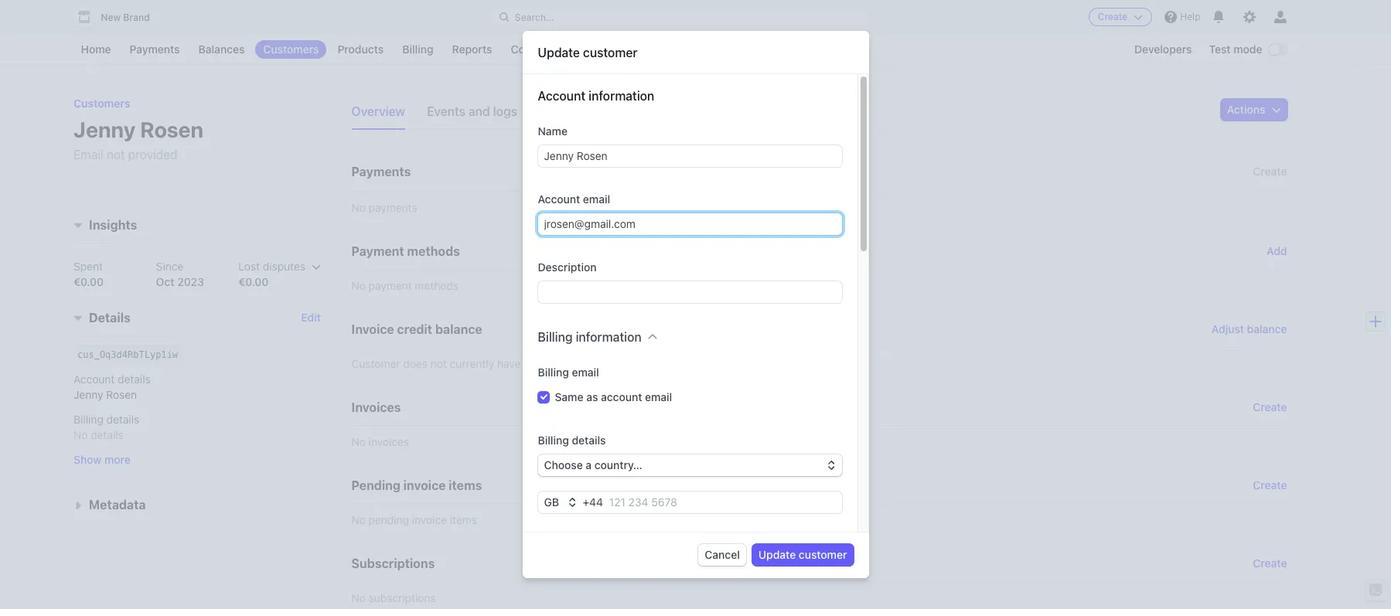 Task type: describe. For each thing, give the bounding box(es) containing it.
create button for subscriptions
[[1254, 556, 1288, 572]]

cancel button
[[699, 545, 746, 566]]

1 vertical spatial customers link
[[73, 97, 130, 110]]

new brand button
[[73, 6, 165, 28]]

billing email
[[538, 366, 599, 379]]

no inside billing details no details
[[73, 429, 87, 442]]

edit
[[301, 311, 321, 325]]

no for invoices
[[352, 436, 366, 449]]

lost
[[238, 260, 260, 273]]

create button for pending invoice items
[[1254, 478, 1288, 494]]

does
[[403, 357, 428, 371]]

choose a country…
[[544, 459, 643, 472]]

test mode
[[1210, 43, 1263, 56]]

0 vertical spatial methods
[[407, 244, 460, 258]]

invoices
[[352, 401, 401, 415]]

logs
[[493, 104, 518, 118]]

disputes
[[262, 260, 305, 273]]

1 vertical spatial invoice
[[412, 514, 447, 527]]

as
[[587, 391, 598, 404]]

account for account information
[[538, 89, 586, 103]]

0 horizontal spatial update customer
[[538, 46, 638, 60]]

information for billing information
[[576, 330, 642, 344]]

actions
[[1228, 103, 1266, 116]]

overview
[[352, 104, 405, 118]]

since oct 2023
[[156, 260, 204, 289]]

+
[[583, 496, 590, 509]]

Search… search field
[[490, 7, 870, 27]]

customer does not currently have a balance.
[[352, 357, 575, 371]]

tab list containing overview
[[352, 99, 539, 130]]

home link
[[73, 40, 119, 59]]

reports link
[[444, 40, 500, 59]]

choose a country… button
[[538, 455, 842, 477]]

no invoices
[[352, 436, 409, 449]]

pending
[[369, 514, 409, 527]]

insights button
[[67, 210, 137, 235]]

have
[[497, 357, 521, 371]]

billing for billing information
[[538, 330, 573, 344]]

121 234 5678 telephone field
[[603, 492, 842, 514]]

subscriptions
[[352, 557, 435, 571]]

pending
[[352, 479, 401, 493]]

billing information
[[538, 330, 642, 344]]

oct
[[156, 276, 174, 289]]

account for account email
[[538, 193, 580, 206]]

balance inside adjust balance button
[[1248, 323, 1288, 336]]

pending invoice items
[[352, 479, 482, 493]]

no pending invoice items
[[352, 514, 477, 527]]

account inside account details jenny rosen
[[73, 373, 114, 386]]

account email
[[538, 193, 611, 206]]

new brand
[[101, 12, 150, 23]]

reports
[[452, 43, 492, 56]]

invoice credit balance
[[352, 323, 483, 337]]

details for account details jenny rosen
[[117, 373, 150, 386]]

44
[[590, 496, 603, 509]]

no for payments
[[352, 201, 366, 214]]

account information
[[538, 89, 655, 103]]

connect link
[[503, 40, 562, 59]]

choose
[[544, 459, 583, 472]]

cancel
[[705, 549, 740, 562]]

email for billing email
[[572, 366, 599, 379]]

customers jenny rosen email not provided
[[73, 97, 203, 162]]

billing for billing details
[[538, 434, 569, 447]]

invoice
[[352, 323, 394, 337]]

country…
[[595, 459, 643, 472]]

show more
[[73, 454, 130, 467]]

payment
[[369, 279, 412, 292]]

cus_oq3d4rbtlyp1iw
[[77, 350, 178, 361]]

adjust balance
[[1212, 323, 1288, 336]]

details for billing details
[[572, 434, 606, 447]]

payments inside the payments link
[[130, 43, 180, 56]]

no payment methods
[[352, 279, 459, 292]]

details up the "show more"
[[90, 429, 123, 442]]

currently
[[450, 357, 495, 371]]

description
[[538, 261, 597, 274]]

balance.
[[533, 357, 575, 371]]

customer
[[352, 357, 400, 371]]

more
[[573, 43, 599, 56]]

new
[[101, 12, 121, 23]]

products link
[[330, 40, 392, 59]]

email for account email
[[583, 193, 611, 206]]

adjust balance button
[[1212, 322, 1288, 337]]

create for subscriptions
[[1254, 557, 1288, 570]]

no subscriptions
[[352, 592, 436, 605]]

customers for customers
[[263, 43, 319, 56]]

1 vertical spatial methods
[[415, 279, 459, 292]]

cus_oq3d4rbtlyp1iw button
[[77, 347, 178, 362]]

events and logs button
[[427, 99, 527, 130]]

spent €0.00
[[73, 260, 103, 289]]

details
[[89, 311, 130, 325]]



Task type: locate. For each thing, give the bounding box(es) containing it.
details down account details jenny rosen on the left of the page
[[106, 413, 139, 427]]

0 vertical spatial information
[[589, 89, 655, 103]]

rosen inside customers jenny rosen email not provided
[[140, 117, 203, 142]]

1 balance from the left
[[435, 323, 483, 337]]

account
[[538, 89, 586, 103], [538, 193, 580, 206], [73, 373, 114, 386]]

0 vertical spatial customer
[[583, 46, 638, 60]]

events
[[427, 104, 466, 118]]

create for pending invoice items
[[1254, 479, 1288, 492]]

1 horizontal spatial not
[[431, 357, 447, 371]]

information down more button
[[589, 89, 655, 103]]

billing for billing
[[402, 43, 434, 56]]

items down pending invoice items
[[450, 514, 477, 527]]

0 vertical spatial payments
[[130, 43, 180, 56]]

billing for billing details no details
[[73, 413, 103, 427]]

jenny inside customers jenny rosen email not provided
[[73, 117, 135, 142]]

customers left products
[[263, 43, 319, 56]]

actions button
[[1221, 99, 1288, 121]]

2 vertical spatial account
[[73, 373, 114, 386]]

rosen up provided
[[140, 117, 203, 142]]

1 vertical spatial customers
[[73, 97, 130, 110]]

1 vertical spatial not
[[431, 357, 447, 371]]

1 vertical spatial customer
[[799, 549, 848, 562]]

email up as
[[572, 366, 599, 379]]

customer inside button
[[799, 549, 848, 562]]

show more button
[[73, 453, 130, 468]]

no for subscriptions
[[352, 592, 366, 605]]

0 horizontal spatial customers link
[[73, 97, 130, 110]]

a right have
[[524, 357, 530, 371]]

details up choose a country…
[[572, 434, 606, 447]]

adjust
[[1212, 323, 1245, 336]]

2 vertical spatial email
[[645, 391, 673, 404]]

no for pending invoice items
[[352, 514, 366, 527]]

jenny inside account details jenny rosen
[[73, 389, 103, 402]]

not
[[106, 148, 125, 162], [431, 357, 447, 371]]

overview button
[[352, 99, 415, 130]]

brand
[[123, 12, 150, 23]]

1 vertical spatial account
[[538, 193, 580, 206]]

provided
[[128, 148, 177, 162]]

balance right adjust
[[1248, 323, 1288, 336]]

0 vertical spatial invoice
[[404, 479, 446, 493]]

account up name
[[538, 89, 586, 103]]

0 horizontal spatial payments
[[130, 43, 180, 56]]

customer
[[583, 46, 638, 60], [799, 549, 848, 562]]

test
[[1210, 43, 1231, 56]]

information
[[589, 89, 655, 103], [576, 330, 642, 344]]

customers inside customers jenny rosen email not provided
[[73, 97, 130, 110]]

rosen inside account details jenny rosen
[[106, 389, 137, 402]]

1 vertical spatial information
[[576, 330, 642, 344]]

payments
[[130, 43, 180, 56], [352, 165, 411, 179]]

0 horizontal spatial update
[[538, 46, 580, 60]]

no left subscriptions
[[352, 592, 366, 605]]

update right "cancel"
[[759, 549, 796, 562]]

email up 'description' on the top left of the page
[[583, 193, 611, 206]]

payment
[[352, 244, 404, 258]]

billing inside billing details no details
[[73, 413, 103, 427]]

1 vertical spatial update customer
[[759, 549, 848, 562]]

2 balance from the left
[[1248, 323, 1288, 336]]

1 horizontal spatial update customer
[[759, 549, 848, 562]]

billing for billing email
[[538, 366, 569, 379]]

create button for payments
[[1254, 161, 1288, 183]]

1 €0.00 from the left
[[73, 276, 103, 289]]

customers link up email
[[73, 97, 130, 110]]

2 €0.00 from the left
[[238, 276, 268, 289]]

rosen up billing details no details
[[106, 389, 137, 402]]

balances
[[199, 43, 245, 56]]

email right account at the bottom left
[[645, 391, 673, 404]]

a
[[524, 357, 530, 371], [586, 459, 592, 472]]

0 horizontal spatial balance
[[435, 323, 483, 337]]

account down name
[[538, 193, 580, 206]]

mode
[[1234, 43, 1263, 56]]

subscriptions
[[369, 592, 436, 605]]

1 vertical spatial email
[[572, 366, 599, 379]]

no for payment methods
[[352, 279, 366, 292]]

customers for customers jenny rosen email not provided
[[73, 97, 130, 110]]

0 horizontal spatial €0.00
[[73, 276, 103, 289]]

0 horizontal spatial customers
[[73, 97, 130, 110]]

tab list
[[352, 99, 539, 130]]

billing details
[[538, 434, 606, 447]]

details button
[[67, 303, 130, 328]]

0 horizontal spatial rosen
[[106, 389, 137, 402]]

billing down account details jenny rosen on the left of the page
[[73, 413, 103, 427]]

and
[[469, 104, 490, 118]]

not right email
[[106, 148, 125, 162]]

invoices
[[369, 436, 409, 449]]

2 jenny from the top
[[73, 389, 103, 402]]

0 vertical spatial update customer
[[538, 46, 638, 60]]

invoice up no pending invoice items on the bottom left of page
[[404, 479, 446, 493]]

name
[[538, 125, 568, 138]]

add
[[1267, 244, 1288, 258]]

account down the cus_oq3d4rbtlyp1iw on the bottom left
[[73, 373, 114, 386]]

update customer inside button
[[759, 549, 848, 562]]

information for account information
[[589, 89, 655, 103]]

methods
[[407, 244, 460, 258], [415, 279, 459, 292]]

Name text field
[[538, 145, 842, 167]]

1 horizontal spatial customer
[[799, 549, 848, 562]]

1 horizontal spatial update
[[759, 549, 796, 562]]

1 horizontal spatial balance
[[1248, 323, 1288, 336]]

2023
[[177, 276, 204, 289]]

0 vertical spatial customers link
[[256, 40, 327, 59]]

billing up choose
[[538, 434, 569, 447]]

1 vertical spatial update
[[759, 549, 796, 562]]

payments
[[369, 201, 418, 214]]

1 vertical spatial rosen
[[106, 389, 137, 402]]

create for payments
[[1254, 165, 1288, 178]]

products
[[338, 43, 384, 56]]

details down the cus_oq3d4rbtlyp1iw on the bottom left
[[117, 373, 150, 386]]

payment methods
[[352, 244, 460, 258]]

€0.00
[[73, 276, 103, 289], [238, 276, 268, 289]]

same
[[555, 391, 584, 404]]

methods up no payment methods
[[407, 244, 460, 258]]

0 vertical spatial items
[[449, 479, 482, 493]]

1 vertical spatial jenny
[[73, 389, 103, 402]]

customers link left products link
[[256, 40, 327, 59]]

customers up email
[[73, 97, 130, 110]]

Account email email field
[[538, 214, 842, 235]]

1 horizontal spatial a
[[586, 459, 592, 472]]

no left payments
[[352, 201, 366, 214]]

1 horizontal spatial customers
[[263, 43, 319, 56]]

show
[[73, 454, 101, 467]]

details for billing details no details
[[106, 413, 139, 427]]

add button
[[1267, 244, 1288, 259]]

payments down brand at top
[[130, 43, 180, 56]]

payments up no payments
[[352, 165, 411, 179]]

1 horizontal spatial rosen
[[140, 117, 203, 142]]

credit
[[397, 323, 433, 337]]

customers link
[[256, 40, 327, 59], [73, 97, 130, 110]]

update inside button
[[759, 549, 796, 562]]

balance up customer does not currently have a balance.
[[435, 323, 483, 337]]

no
[[352, 201, 366, 214], [352, 279, 366, 292], [73, 429, 87, 442], [352, 436, 366, 449], [352, 514, 366, 527], [352, 592, 366, 605]]

email
[[583, 193, 611, 206], [572, 366, 599, 379], [645, 391, 673, 404]]

items
[[449, 479, 482, 493], [450, 514, 477, 527]]

account details jenny rosen
[[73, 373, 150, 402]]

1 jenny from the top
[[73, 117, 135, 142]]

jenny up billing details no details
[[73, 389, 103, 402]]

customers
[[263, 43, 319, 56], [73, 97, 130, 110]]

not inside customers jenny rosen email not provided
[[106, 148, 125, 162]]

0 vertical spatial account
[[538, 89, 586, 103]]

create link
[[1254, 400, 1288, 415]]

1 horizontal spatial customers link
[[256, 40, 327, 59]]

update customer
[[538, 46, 638, 60], [759, 549, 848, 562]]

billing up same
[[538, 366, 569, 379]]

items up no pending invoice items on the bottom left of page
[[449, 479, 482, 493]]

rosen
[[140, 117, 203, 142], [106, 389, 137, 402]]

0 vertical spatial rosen
[[140, 117, 203, 142]]

jenny up email
[[73, 117, 135, 142]]

update down search…
[[538, 46, 580, 60]]

1 horizontal spatial €0.00
[[238, 276, 268, 289]]

a right choose
[[586, 459, 592, 472]]

no up 'show' at the bottom of the page
[[73, 429, 87, 442]]

0 vertical spatial customers
[[263, 43, 319, 56]]

no payments
[[352, 201, 418, 214]]

0 vertical spatial not
[[106, 148, 125, 162]]

+ 44
[[583, 496, 603, 509]]

same as account email
[[555, 391, 673, 404]]

balances link
[[191, 40, 253, 59]]

0 horizontal spatial not
[[106, 148, 125, 162]]

more
[[104, 454, 130, 467]]

update customer button
[[753, 545, 854, 566]]

billing link
[[395, 40, 441, 59]]

connect
[[511, 43, 554, 56]]

0 vertical spatial a
[[524, 357, 530, 371]]

no left pending
[[352, 514, 366, 527]]

0 vertical spatial jenny
[[73, 117, 135, 142]]

balance
[[435, 323, 483, 337], [1248, 323, 1288, 336]]

payments link
[[122, 40, 188, 59]]

0 vertical spatial update
[[538, 46, 580, 60]]

update
[[538, 46, 580, 60], [759, 549, 796, 562]]

0 vertical spatial email
[[583, 193, 611, 206]]

billing
[[402, 43, 434, 56], [538, 330, 573, 344], [538, 366, 569, 379], [73, 413, 103, 427], [538, 434, 569, 447]]

information up billing email
[[576, 330, 642, 344]]

developers
[[1135, 43, 1193, 56]]

details inside account details jenny rosen
[[117, 373, 150, 386]]

details
[[117, 373, 150, 386], [106, 413, 139, 427], [90, 429, 123, 442], [572, 434, 606, 447]]

developers link
[[1127, 40, 1200, 59]]

spent
[[73, 260, 102, 273]]

no left invoices
[[352, 436, 366, 449]]

1 horizontal spatial payments
[[352, 165, 411, 179]]

svg image
[[1272, 105, 1282, 115]]

not right does
[[431, 357, 447, 371]]

1 vertical spatial items
[[450, 514, 477, 527]]

methods down payment methods
[[415, 279, 459, 292]]

€0.00 down spent
[[73, 276, 103, 289]]

account
[[601, 391, 642, 404]]

0 horizontal spatial a
[[524, 357, 530, 371]]

edit button
[[301, 311, 321, 326]]

lost disputes
[[238, 260, 305, 273]]

billing details no details
[[73, 413, 139, 442]]

search…
[[515, 11, 554, 23]]

Description text field
[[538, 282, 842, 303]]

a inside dropdown button
[[586, 459, 592, 472]]

billing left reports
[[402, 43, 434, 56]]

insights
[[89, 219, 137, 232]]

0 horizontal spatial customer
[[583, 46, 638, 60]]

1 vertical spatial a
[[586, 459, 592, 472]]

invoice down pending invoice items
[[412, 514, 447, 527]]

events and logs
[[427, 104, 518, 118]]

home
[[81, 43, 111, 56]]

email
[[73, 148, 103, 162]]

1 vertical spatial payments
[[352, 165, 411, 179]]

no left payment
[[352, 279, 366, 292]]

€0.00 down lost
[[238, 276, 268, 289]]

since
[[156, 260, 183, 273]]

billing up the balance.
[[538, 330, 573, 344]]



Task type: vqa. For each thing, say whether or not it's contained in the screenshot.
Payment Links Link at the bottom of page
no



